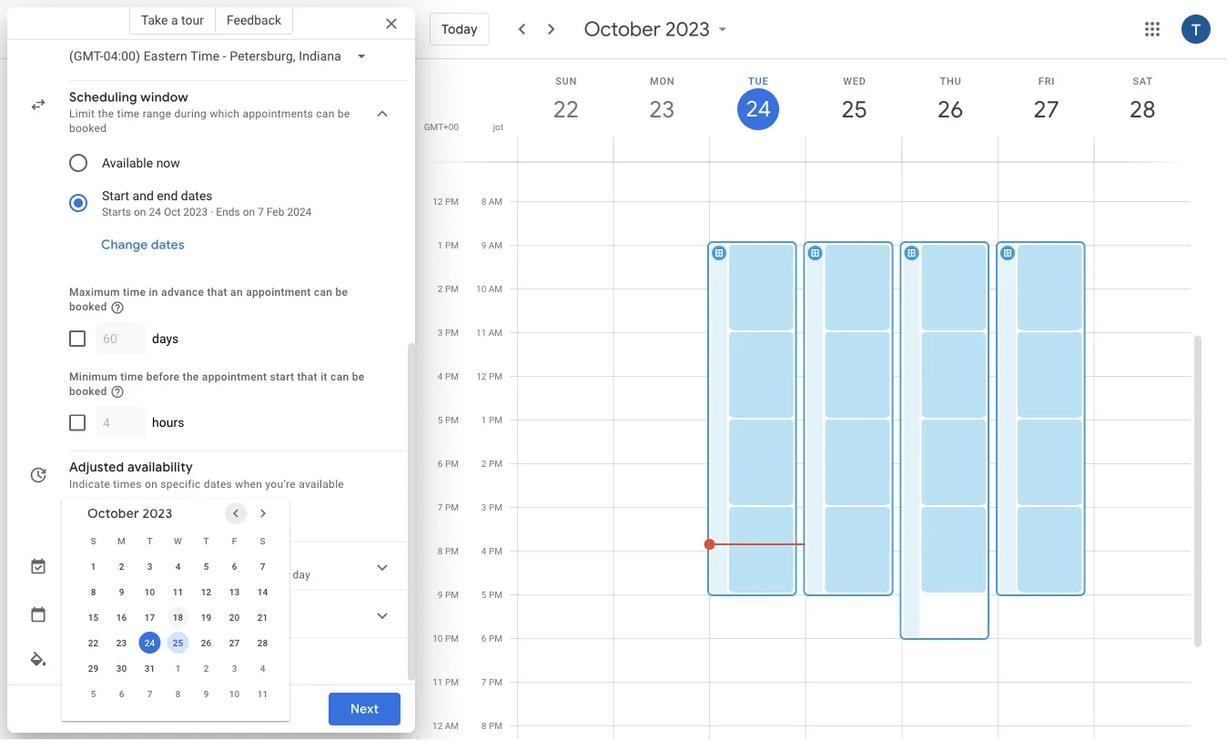 Task type: locate. For each thing, give the bounding box(es) containing it.
per
[[273, 569, 290, 582]]

a left tour
[[171, 12, 178, 27]]

sunday, 22 october element
[[545, 88, 587, 130]]

11
[[433, 153, 443, 164], [476, 327, 487, 338], [173, 587, 183, 598], [433, 677, 443, 688], [258, 689, 268, 700]]

0 vertical spatial 27
[[1033, 94, 1059, 124]]

1 horizontal spatial 3 pm
[[482, 502, 503, 513]]

12 pm left 8 am
[[433, 196, 459, 207]]

6
[[438, 459, 443, 470], [232, 561, 237, 572], [482, 634, 487, 644], [119, 689, 124, 700]]

8 pm
[[438, 546, 459, 557], [482, 721, 503, 732]]

1 vertical spatial 12 pm
[[477, 371, 503, 382]]

2 booked from the top
[[69, 301, 107, 314]]

a inside button
[[119, 507, 126, 524]]

21 element
[[252, 607, 274, 629]]

1 vertical spatial 26
[[201, 638, 211, 649]]

availability inside button
[[169, 507, 233, 524]]

21
[[258, 612, 268, 623]]

0 vertical spatial 5 pm
[[438, 415, 459, 426]]

appointment down w
[[119, 551, 198, 568]]

2 vertical spatial appointment
[[119, 551, 198, 568]]

1 vertical spatial 25
[[173, 638, 183, 649]]

0 horizontal spatial 22
[[88, 638, 99, 649]]

dates left when
[[204, 478, 232, 491]]

1 horizontal spatial 25
[[841, 94, 867, 124]]

25 column header
[[806, 59, 903, 162]]

19 element
[[195, 607, 217, 629]]

calendars
[[69, 599, 131, 616]]

28 inside row
[[258, 638, 268, 649]]

2 pm
[[438, 284, 459, 295], [482, 459, 503, 470]]

can right appointments
[[316, 108, 335, 121]]

0 vertical spatial dates
[[181, 189, 213, 204]]

dates inside start and end dates starts on 24 oct 2023 · ends on 7 feb 2024
[[181, 189, 213, 204]]

0 vertical spatial october
[[585, 16, 661, 42]]

fri 27
[[1033, 75, 1059, 124]]

1 horizontal spatial 27
[[1033, 94, 1059, 124]]

t
[[147, 536, 153, 547], [204, 536, 209, 547]]

monday, 23 october element
[[642, 88, 683, 130]]

take a tour
[[141, 12, 204, 27]]

october 2023 up mon
[[585, 16, 710, 42]]

0 horizontal spatial 25
[[173, 638, 183, 649]]

can inside the scheduling window limit the time range during which appointments can be booked
[[316, 108, 335, 121]]

1 horizontal spatial no
[[152, 569, 167, 582]]

0 horizontal spatial a
[[119, 507, 126, 524]]

a for change
[[119, 507, 126, 524]]

0 vertical spatial 28
[[1129, 94, 1155, 124]]

0 vertical spatial booked
[[69, 123, 107, 135]]

appointment inside minimum time before the appointment start that it can be booked
[[202, 371, 267, 384]]

appointment right an
[[246, 286, 311, 299]]

9 up 10 pm
[[438, 590, 443, 601]]

booked down the minimum
[[69, 386, 107, 398]]

availability down 13 in the left of the page
[[211, 599, 276, 616]]

availability inside adjusted availability indicate times on specific dates when you're available
[[127, 460, 193, 477]]

before
[[146, 371, 180, 384]]

1 no from the left
[[69, 569, 84, 582]]

1 horizontal spatial 2023
[[183, 206, 208, 219]]

28 down 21 on the left bottom of page
[[258, 638, 268, 649]]

3
[[438, 327, 443, 338], [482, 502, 487, 513], [147, 561, 152, 572], [232, 663, 237, 674]]

9 up the 16 element
[[119, 587, 124, 598]]

26 inside 26 element
[[201, 638, 211, 649]]

26 down 19
[[201, 638, 211, 649]]

None field
[[62, 41, 382, 73]]

1 horizontal spatial that
[[297, 371, 318, 384]]

0 vertical spatial 7 pm
[[438, 502, 459, 513]]

0 horizontal spatial 28
[[258, 638, 268, 649]]

10 up 11 pm
[[433, 634, 443, 644]]

3 booked from the top
[[69, 386, 107, 398]]

4 november element
[[252, 658, 274, 680]]

october
[[585, 16, 661, 42], [87, 506, 139, 522]]

the down scheduling
[[98, 108, 114, 121]]

that
[[207, 286, 228, 299], [297, 371, 318, 384]]

2 vertical spatial dates
[[204, 478, 232, 491]]

1 vertical spatial 8 pm
[[482, 721, 503, 732]]

0 vertical spatial 23
[[648, 94, 674, 124]]

2
[[438, 284, 443, 295], [482, 459, 487, 470], [119, 561, 124, 572], [204, 663, 209, 674]]

9 november element
[[195, 683, 217, 705]]

dates
[[181, 189, 213, 204], [151, 237, 185, 254], [204, 478, 232, 491]]

appointment left start
[[202, 371, 267, 384]]

9 up 10 am
[[482, 240, 487, 251]]

0 horizontal spatial 4 pm
[[438, 371, 459, 382]]

11 inside 'element'
[[173, 587, 183, 598]]

tue
[[749, 75, 769, 87]]

be
[[338, 108, 350, 121], [336, 286, 348, 299], [352, 371, 365, 384]]

0 horizontal spatial october
[[87, 506, 139, 522]]

11 down 10 am
[[476, 327, 487, 338]]

1 vertical spatial 24
[[149, 206, 161, 219]]

13 element
[[224, 581, 245, 603]]

23 down mon
[[648, 94, 674, 124]]

1 vertical spatial october 2023
[[87, 506, 173, 522]]

advance
[[161, 286, 204, 299]]

time inside maximum time in advance that an appointment can be booked
[[123, 286, 146, 299]]

1 pm
[[438, 240, 459, 251], [482, 415, 503, 426]]

change for change a date's availability
[[69, 507, 116, 524]]

25 down 18
[[173, 638, 183, 649]]

11 down 4 november element on the left bottom of page
[[258, 689, 268, 700]]

change
[[101, 237, 148, 254], [69, 507, 116, 524]]

2 vertical spatial 2023
[[142, 506, 173, 522]]

8 down 1 november element
[[175, 689, 181, 700]]

18 element
[[167, 607, 189, 629]]

the for window
[[98, 108, 114, 121]]

row containing 8
[[79, 579, 277, 605]]

4 row from the top
[[79, 605, 277, 630]]

0 vertical spatial 22
[[552, 94, 578, 124]]

booked
[[69, 123, 107, 135], [69, 301, 107, 314], [69, 386, 107, 398]]

0 horizontal spatial 23
[[116, 638, 127, 649]]

7 up 8 am
[[482, 153, 487, 164]]

availability up specific
[[127, 460, 193, 477]]

0 horizontal spatial 12 pm
[[433, 196, 459, 207]]

28 column header
[[1094, 59, 1191, 162]]

0 vertical spatial availability
[[127, 460, 193, 477]]

1 booked from the top
[[69, 123, 107, 135]]

buffer
[[87, 569, 118, 582]]

14
[[258, 587, 268, 598]]

0 horizontal spatial s
[[91, 536, 96, 547]]

28 down sat
[[1129, 94, 1155, 124]]

2023 right oct
[[183, 206, 208, 219]]

tuesday, 24 october, today element
[[738, 88, 780, 130]]

available
[[102, 156, 153, 171]]

start
[[102, 189, 129, 204]]

6 row from the top
[[79, 656, 277, 681]]

0 horizontal spatial 3 pm
[[438, 327, 459, 338]]

0 horizontal spatial 1 pm
[[438, 240, 459, 251]]

on right "times"
[[145, 478, 158, 491]]

1 vertical spatial 27
[[229, 638, 240, 649]]

12 up for
[[201, 587, 211, 598]]

5 row from the top
[[79, 630, 277, 656]]

Maximum days in advance that an appointment can be booked number field
[[103, 323, 138, 356]]

25
[[841, 94, 867, 124], [173, 638, 183, 649]]

the inside minimum time before the appointment start that it can be booked
[[183, 371, 199, 384]]

8 pm right 12 am in the bottom left of the page
[[482, 721, 503, 732]]

time left range
[[117, 108, 140, 121]]

option group
[[62, 143, 375, 224]]

7 left feb
[[258, 206, 264, 219]]

t down change a date's availability button
[[147, 536, 153, 547]]

1 vertical spatial can
[[314, 286, 333, 299]]

1 vertical spatial appointment
[[202, 371, 267, 384]]

bookings
[[223, 569, 270, 582]]

2 vertical spatial availability
[[211, 599, 276, 616]]

s up booked
[[91, 536, 96, 547]]

24 column header
[[710, 59, 807, 162]]

2023 down specific
[[142, 506, 173, 522]]

that inside minimum time before the appointment start that it can be booked
[[297, 371, 318, 384]]

1 horizontal spatial 12 pm
[[477, 371, 503, 382]]

availability inside dropdown button
[[211, 599, 276, 616]]

7 up '9 pm'
[[438, 502, 443, 513]]

1 vertical spatial the
[[183, 371, 199, 384]]

grid containing 22
[[423, 59, 1206, 741]]

1 horizontal spatial 22
[[552, 94, 578, 124]]

am down 11 pm
[[445, 721, 459, 732]]

9 for 9 pm
[[438, 590, 443, 601]]

2 no from the left
[[152, 569, 167, 582]]

no down booked
[[69, 569, 84, 582]]

5
[[438, 415, 443, 426], [204, 561, 209, 572], [482, 590, 487, 601], [91, 689, 96, 700]]

that left an
[[207, 286, 228, 299]]

booked appointment settings no buffer time · no maximum bookings per day
[[69, 551, 311, 582]]

next
[[351, 701, 379, 718]]

1 vertical spatial october
[[87, 506, 139, 522]]

12 pm
[[433, 196, 459, 207], [477, 371, 503, 382]]

11 am down 10 am
[[476, 327, 503, 338]]

change for change dates
[[101, 237, 148, 254]]

0 horizontal spatial the
[[98, 108, 114, 121]]

dates down oct
[[151, 237, 185, 254]]

1 inside 1 november element
[[175, 663, 181, 674]]

24 left oct
[[149, 206, 161, 219]]

0 vertical spatial the
[[98, 108, 114, 121]]

on
[[134, 206, 146, 219], [243, 206, 255, 219], [145, 478, 158, 491]]

· left the 'ends'
[[211, 206, 213, 219]]

time right buffer
[[120, 569, 143, 582]]

· up 'checked'
[[146, 569, 149, 582]]

grid
[[423, 59, 1206, 741]]

10
[[476, 284, 487, 295], [145, 587, 155, 598], [433, 634, 443, 644], [229, 689, 240, 700]]

1 vertical spatial 5 pm
[[482, 590, 503, 601]]

10 up 'checked'
[[145, 587, 155, 598]]

1 vertical spatial 22
[[88, 638, 99, 649]]

change inside button
[[101, 237, 148, 254]]

0 vertical spatial 6 pm
[[438, 459, 459, 470]]

booked down maximum
[[69, 301, 107, 314]]

7 inside start and end dates starts on 24 oct 2023 · ends on 7 feb 2024
[[258, 206, 264, 219]]

tour
[[181, 12, 204, 27]]

1 horizontal spatial ·
[[211, 206, 213, 219]]

1 vertical spatial that
[[297, 371, 318, 384]]

thu
[[940, 75, 962, 87]]

feedback button
[[216, 5, 293, 35]]

27 inside column header
[[1033, 94, 1059, 124]]

availability up w
[[169, 507, 233, 524]]

9 inside 'element'
[[204, 689, 209, 700]]

2023 inside start and end dates starts on 24 oct 2023 · ends on 7 feb 2024
[[183, 206, 208, 219]]

8 right 12 am in the bottom left of the page
[[482, 721, 487, 732]]

0 vertical spatial be
[[338, 108, 350, 121]]

8 pm up '9 pm'
[[438, 546, 459, 557]]

time
[[117, 108, 140, 121], [123, 286, 146, 299], [120, 371, 143, 384], [120, 569, 143, 582]]

25 down 'wed'
[[841, 94, 867, 124]]

24 down tue
[[745, 95, 770, 123]]

17 element
[[139, 607, 161, 629]]

appointments
[[243, 108, 313, 121]]

26 down thu
[[937, 94, 963, 124]]

can
[[316, 108, 335, 121], [314, 286, 333, 299], [331, 371, 349, 384]]

0 vertical spatial a
[[171, 12, 178, 27]]

change down starts
[[101, 237, 148, 254]]

adjusted availability indicate times on specific dates when you're available
[[69, 460, 344, 491]]

24 inside '24' column header
[[745, 95, 770, 123]]

23 down 16
[[116, 638, 127, 649]]

t up settings on the bottom left
[[204, 536, 209, 547]]

12 pm down 10 am
[[477, 371, 503, 382]]

24 inside start and end dates starts on 24 oct 2023 · ends on 7 feb 2024
[[149, 206, 161, 219]]

1 vertical spatial dates
[[151, 237, 185, 254]]

18
[[173, 612, 183, 623]]

3 pm
[[438, 327, 459, 338], [482, 502, 503, 513]]

feb
[[267, 206, 285, 219]]

4 pm
[[438, 371, 459, 382], [482, 546, 503, 557]]

1 horizontal spatial 11 am
[[476, 327, 503, 338]]

10 down 9 am
[[476, 284, 487, 295]]

pm
[[445, 196, 459, 207], [445, 240, 459, 251], [445, 284, 459, 295], [445, 327, 459, 338], [445, 371, 459, 382], [489, 371, 503, 382], [445, 415, 459, 426], [489, 415, 503, 426], [445, 459, 459, 470], [489, 459, 503, 470], [445, 502, 459, 513], [489, 502, 503, 513], [445, 546, 459, 557], [489, 546, 503, 557], [445, 590, 459, 601], [489, 590, 503, 601], [445, 634, 459, 644], [489, 634, 503, 644], [445, 677, 459, 688], [489, 677, 503, 688], [489, 721, 503, 732]]

dates right end
[[181, 189, 213, 204]]

2 vertical spatial be
[[352, 371, 365, 384]]

october up mon
[[585, 16, 661, 42]]

7 row from the top
[[79, 681, 277, 707]]

24 inside 24, today element
[[145, 638, 155, 649]]

7 left the per
[[260, 561, 265, 572]]

the right "before"
[[183, 371, 199, 384]]

1 vertical spatial be
[[336, 286, 348, 299]]

fri
[[1039, 75, 1056, 87]]

1 vertical spatial 11 am
[[476, 327, 503, 338]]

1 row from the top
[[79, 528, 277, 554]]

11 up calendars checked for availability
[[173, 587, 183, 598]]

28 inside column header
[[1129, 94, 1155, 124]]

3 november element
[[224, 658, 245, 680]]

· inside booked appointment settings no buffer time · no maximum bookings per day
[[146, 569, 149, 582]]

27 down the '20'
[[229, 638, 240, 649]]

scheduling window limit the time range during which appointments can be booked
[[69, 90, 350, 135]]

october 2023 up m
[[87, 506, 173, 522]]

time left in
[[123, 286, 146, 299]]

11 down gmt+00
[[433, 153, 443, 164]]

6 pm
[[438, 459, 459, 470], [482, 634, 503, 644]]

the inside the scheduling window limit the time range during which appointments can be booked
[[98, 108, 114, 121]]

23
[[648, 94, 674, 124], [116, 638, 127, 649]]

1 horizontal spatial 1 pm
[[482, 415, 503, 426]]

2 vertical spatial can
[[331, 371, 349, 384]]

1 horizontal spatial october 2023
[[585, 16, 710, 42]]

9 down 2 november element
[[204, 689, 209, 700]]

booked inside maximum time in advance that an appointment can be booked
[[69, 301, 107, 314]]

booked down limit
[[69, 123, 107, 135]]

0 vertical spatial 3 pm
[[438, 327, 459, 338]]

22 inside row
[[88, 638, 99, 649]]

maximum
[[170, 569, 221, 582]]

can inside maximum time in advance that an appointment can be booked
[[314, 286, 333, 299]]

24, today element
[[139, 632, 161, 654]]

1 horizontal spatial the
[[183, 371, 199, 384]]

change down indicate
[[69, 507, 116, 524]]

28
[[1129, 94, 1155, 124], [258, 638, 268, 649]]

24 up "31"
[[145, 638, 155, 649]]

1 vertical spatial 6 pm
[[482, 634, 503, 644]]

22 up colour
[[88, 638, 99, 649]]

1 horizontal spatial s
[[260, 536, 266, 547]]

11 am down gmt+00
[[433, 153, 459, 164]]

1 vertical spatial 7 pm
[[482, 677, 503, 688]]

25 element
[[167, 632, 189, 654]]

1 horizontal spatial 2 pm
[[482, 459, 503, 470]]

12 element
[[195, 581, 217, 603]]

time left "before"
[[120, 371, 143, 384]]

that left it
[[297, 371, 318, 384]]

7 pm right 11 pm
[[482, 677, 503, 688]]

2 row from the top
[[79, 554, 277, 579]]

change inside button
[[69, 507, 116, 524]]

3 row from the top
[[79, 579, 277, 605]]

26 element
[[195, 632, 217, 654]]

next button
[[329, 688, 401, 731]]

10 for 10 november element
[[229, 689, 240, 700]]

for
[[190, 599, 208, 616]]

sun
[[556, 75, 578, 87]]

0 horizontal spatial 11 am
[[433, 153, 459, 164]]

row containing s
[[79, 528, 277, 554]]

0 vertical spatial ·
[[211, 206, 213, 219]]

1
[[438, 240, 443, 251], [482, 415, 487, 426], [91, 561, 96, 572], [175, 663, 181, 674]]

an
[[231, 286, 243, 299]]

row containing 29
[[79, 656, 277, 681]]

31 element
[[139, 658, 161, 680]]

20 element
[[224, 607, 245, 629]]

22
[[552, 94, 578, 124], [88, 638, 99, 649]]

1 t from the left
[[147, 536, 153, 547]]

27 element
[[224, 632, 245, 654]]

23 element
[[111, 632, 133, 654]]

7 am
[[482, 153, 503, 164]]

a inside button
[[171, 12, 178, 27]]

0 horizontal spatial 27
[[229, 638, 240, 649]]

1 horizontal spatial 26
[[937, 94, 963, 124]]

a for take
[[171, 12, 178, 27]]

6 november element
[[111, 683, 133, 705]]

0 horizontal spatial 5 pm
[[438, 415, 459, 426]]

7 down 31 element
[[147, 689, 152, 700]]

26 inside the "26" column header
[[937, 94, 963, 124]]

be inside the scheduling window limit the time range during which appointments can be booked
[[338, 108, 350, 121]]

12 inside 12 element
[[201, 587, 211, 598]]

a left date's
[[119, 507, 126, 524]]

9
[[482, 240, 487, 251], [119, 587, 124, 598], [438, 590, 443, 601], [204, 689, 209, 700]]

7 pm
[[438, 502, 459, 513], [482, 677, 503, 688]]

0 horizontal spatial ·
[[146, 569, 149, 582]]

22 down sun
[[552, 94, 578, 124]]

0 vertical spatial 25
[[841, 94, 867, 124]]

16
[[116, 612, 127, 623]]

hours
[[152, 416, 184, 431]]

27 inside october 2023 grid
[[229, 638, 240, 649]]

1 vertical spatial 2023
[[183, 206, 208, 219]]

1 vertical spatial a
[[119, 507, 126, 524]]

7 pm up '9 pm'
[[438, 502, 459, 513]]

row group
[[79, 554, 277, 707]]

2023 up mon
[[666, 16, 710, 42]]

jot
[[493, 121, 504, 132]]

0 vertical spatial can
[[316, 108, 335, 121]]

4
[[438, 371, 443, 382], [482, 546, 487, 557], [175, 561, 181, 572], [260, 663, 265, 674]]

1 vertical spatial booked
[[69, 301, 107, 314]]

1 horizontal spatial a
[[171, 12, 178, 27]]

the
[[98, 108, 114, 121], [183, 371, 199, 384]]

0 vertical spatial 1 pm
[[438, 240, 459, 251]]

29 element
[[82, 658, 104, 680]]

october up m
[[87, 506, 139, 522]]

5 november element
[[82, 683, 104, 705]]

0 vertical spatial that
[[207, 286, 228, 299]]

27 down fri
[[1033, 94, 1059, 124]]

12 down 11 pm
[[433, 721, 443, 732]]

time inside the scheduling window limit the time range during which appointments can be booked
[[117, 108, 140, 121]]

row
[[79, 528, 277, 554], [79, 554, 277, 579], [79, 579, 277, 605], [79, 605, 277, 630], [79, 630, 277, 656], [79, 656, 277, 681], [79, 681, 277, 707]]

10 down "3 november" element
[[229, 689, 240, 700]]

2 vertical spatial booked
[[69, 386, 107, 398]]

0 horizontal spatial 26
[[201, 638, 211, 649]]

s right f
[[260, 536, 266, 547]]

can up it
[[314, 286, 333, 299]]

can inside minimum time before the appointment start that it can be booked
[[331, 371, 349, 384]]



Task type: describe. For each thing, give the bounding box(es) containing it.
9 for 9 november 'element'
[[204, 689, 209, 700]]

0 vertical spatial october 2023
[[585, 16, 710, 42]]

row group containing 1
[[79, 554, 277, 707]]

on right the 'ends'
[[243, 206, 255, 219]]

w
[[174, 536, 182, 547]]

28 element
[[252, 632, 274, 654]]

row containing 22
[[79, 630, 277, 656]]

am down 8 am
[[489, 240, 503, 251]]

calendars checked for availability
[[69, 599, 276, 616]]

start
[[270, 371, 294, 384]]

october 2023 grid
[[79, 528, 277, 707]]

6 inside 'element'
[[119, 689, 124, 700]]

when
[[235, 478, 262, 491]]

1 vertical spatial 3 pm
[[482, 502, 503, 513]]

0 vertical spatial 2023
[[666, 16, 710, 42]]

saturday, 28 october element
[[1122, 88, 1164, 130]]

feedback
[[227, 12, 282, 27]]

8 up '9 pm'
[[438, 546, 443, 557]]

wed
[[844, 75, 867, 87]]

range
[[143, 108, 172, 121]]

starts
[[102, 206, 131, 219]]

thursday, 26 october element
[[930, 88, 972, 130]]

16 element
[[111, 607, 133, 629]]

1 horizontal spatial 7 pm
[[482, 677, 503, 688]]

am down 10 am
[[489, 327, 503, 338]]

10 november element
[[224, 683, 245, 705]]

0 vertical spatial 12 pm
[[433, 196, 459, 207]]

m
[[118, 536, 126, 547]]

2 t from the left
[[204, 536, 209, 547]]

12 left 8 am
[[433, 196, 443, 207]]

25 inside cell
[[173, 638, 183, 649]]

ends
[[216, 206, 240, 219]]

12 am
[[433, 721, 459, 732]]

Minimum amount of hours before the start of the appointment that it can be booked number field
[[103, 407, 138, 440]]

settings
[[201, 551, 251, 568]]

30 element
[[111, 658, 133, 680]]

you're
[[265, 478, 296, 491]]

27 column header
[[998, 59, 1095, 162]]

0 vertical spatial 11 am
[[433, 153, 459, 164]]

change dates button
[[94, 224, 192, 267]]

1 s from the left
[[91, 536, 96, 547]]

scheduling
[[69, 90, 137, 106]]

on inside adjusted availability indicate times on specific dates when you're available
[[145, 478, 158, 491]]

tue 24
[[745, 75, 770, 123]]

mon 23
[[648, 75, 675, 124]]

29
[[88, 663, 99, 674]]

available
[[299, 478, 344, 491]]

the for time
[[183, 371, 199, 384]]

f
[[232, 536, 237, 547]]

be inside maximum time in advance that an appointment can be booked
[[336, 286, 348, 299]]

start and end dates starts on 24 oct 2023 · ends on 7 feb 2024
[[102, 189, 312, 219]]

sun 22
[[552, 75, 578, 124]]

10 for 10 am
[[476, 284, 487, 295]]

am up 9 am
[[489, 196, 503, 207]]

during
[[174, 108, 207, 121]]

booked inside minimum time before the appointment start that it can be booked
[[69, 386, 107, 398]]

1 horizontal spatial 4 pm
[[482, 546, 503, 557]]

9 am
[[482, 240, 503, 251]]

25 cell
[[164, 630, 192, 656]]

sat
[[1133, 75, 1154, 87]]

1 horizontal spatial 8 pm
[[482, 721, 503, 732]]

times
[[113, 478, 142, 491]]

colour
[[69, 651, 111, 668]]

days
[[152, 331, 179, 346]]

10 for 10 pm
[[433, 634, 443, 644]]

0 horizontal spatial 2023
[[142, 506, 173, 522]]

end
[[157, 189, 178, 204]]

it
[[321, 371, 328, 384]]

1 horizontal spatial 5 pm
[[482, 590, 503, 601]]

appointment inside booked appointment settings no buffer time · no maximum bookings per day
[[119, 551, 198, 568]]

indicate
[[69, 478, 110, 491]]

0 vertical spatial 4 pm
[[438, 371, 459, 382]]

row containing 5
[[79, 681, 277, 707]]

8 november element
[[167, 683, 189, 705]]

adjusted
[[69, 460, 124, 477]]

booked inside the scheduling window limit the time range during which appointments can be booked
[[69, 123, 107, 135]]

maximum
[[69, 286, 120, 299]]

october 2023 button
[[577, 16, 740, 42]]

gmt+00
[[424, 121, 459, 132]]

today button
[[430, 7, 490, 51]]

0 horizontal spatial october 2023
[[87, 506, 173, 522]]

10 element
[[139, 581, 161, 603]]

11 element
[[167, 581, 189, 603]]

wednesday, 25 october element
[[834, 88, 876, 130]]

sat 28
[[1129, 75, 1155, 124]]

1 horizontal spatial 6 pm
[[482, 634, 503, 644]]

15 element
[[82, 607, 104, 629]]

1 horizontal spatial october
[[585, 16, 661, 42]]

24 cell
[[136, 630, 164, 656]]

in
[[149, 286, 158, 299]]

change a date's availability
[[69, 507, 233, 524]]

row containing 15
[[79, 605, 277, 630]]

15
[[88, 612, 99, 623]]

1 vertical spatial 1 pm
[[482, 415, 503, 426]]

availability for date's
[[169, 507, 233, 524]]

0 horizontal spatial 6 pm
[[438, 459, 459, 470]]

0 horizontal spatial 7 pm
[[438, 502, 459, 513]]

22 element
[[82, 632, 104, 654]]

23 inside grid
[[116, 638, 127, 649]]

checked
[[134, 599, 187, 616]]

limit
[[69, 108, 95, 121]]

8 up calendars
[[91, 587, 96, 598]]

31
[[145, 663, 155, 674]]

26 column header
[[902, 59, 999, 162]]

23 inside mon 23
[[648, 94, 674, 124]]

and
[[133, 189, 154, 204]]

10 am
[[476, 284, 503, 295]]

day
[[293, 569, 311, 582]]

11 pm
[[433, 677, 459, 688]]

0 vertical spatial 2 pm
[[438, 284, 459, 295]]

booked
[[69, 551, 116, 568]]

7 right 11 pm
[[482, 677, 487, 688]]

14 element
[[252, 581, 274, 603]]

2 november element
[[195, 658, 217, 680]]

today
[[442, 21, 478, 37]]

time inside booked appointment settings no buffer time · no maximum bookings per day
[[120, 569, 143, 582]]

thu 26
[[937, 75, 963, 124]]

minimum time before the appointment start that it can be booked
[[69, 371, 365, 398]]

mon
[[650, 75, 675, 87]]

7 november element
[[139, 683, 161, 705]]

12 down 10 am
[[477, 371, 487, 382]]

23 column header
[[614, 59, 711, 162]]

be inside minimum time before the appointment start that it can be booked
[[352, 371, 365, 384]]

am down gmt+00
[[445, 153, 459, 164]]

maximum time in advance that an appointment can be booked
[[69, 286, 348, 314]]

row containing 1
[[79, 554, 277, 579]]

9 for 9 am
[[482, 240, 487, 251]]

on down and
[[134, 206, 146, 219]]

25 inside wed 25
[[841, 94, 867, 124]]

change dates
[[101, 237, 185, 254]]

take
[[141, 12, 168, 27]]

22 inside column header
[[552, 94, 578, 124]]

18 cell
[[164, 605, 192, 630]]

· inside start and end dates starts on 24 oct 2023 · ends on 7 feb 2024
[[211, 206, 213, 219]]

dates inside adjusted availability indicate times on specific dates when you're available
[[204, 478, 232, 491]]

13
[[229, 587, 240, 598]]

specific
[[161, 478, 201, 491]]

date's
[[129, 507, 166, 524]]

that inside maximum time in advance that an appointment can be booked
[[207, 286, 228, 299]]

dates inside button
[[151, 237, 185, 254]]

10 for 10 element
[[145, 587, 155, 598]]

2024
[[287, 206, 312, 219]]

wed 25
[[841, 75, 867, 124]]

option group containing available now
[[62, 143, 375, 224]]

10 pm
[[433, 634, 459, 644]]

19
[[201, 612, 211, 623]]

11 up 12 am in the bottom left of the page
[[433, 677, 443, 688]]

20
[[229, 612, 240, 623]]

8 am
[[482, 196, 503, 207]]

17
[[145, 612, 155, 623]]

now
[[156, 156, 180, 171]]

2 s from the left
[[260, 536, 266, 547]]

calendars checked for availability button
[[62, 595, 404, 635]]

11 november element
[[252, 683, 274, 705]]

1 november element
[[167, 658, 189, 680]]

friday, 27 october element
[[1026, 88, 1068, 130]]

time inside minimum time before the appointment start that it can be booked
[[120, 371, 143, 384]]

appointment inside maximum time in advance that an appointment can be booked
[[246, 286, 311, 299]]

22 column header
[[517, 59, 614, 162]]

8 up 9 am
[[482, 196, 487, 207]]

availability for for
[[211, 599, 276, 616]]

0 vertical spatial 8 pm
[[438, 546, 459, 557]]

change a date's availability button
[[62, 499, 241, 532]]

minimum
[[69, 371, 117, 384]]

am down jot
[[489, 153, 503, 164]]

available now
[[102, 156, 180, 171]]

oct
[[164, 206, 181, 219]]

am down 9 am
[[489, 284, 503, 295]]

1 vertical spatial 2 pm
[[482, 459, 503, 470]]

which
[[210, 108, 240, 121]]



Task type: vqa. For each thing, say whether or not it's contained in the screenshot.


